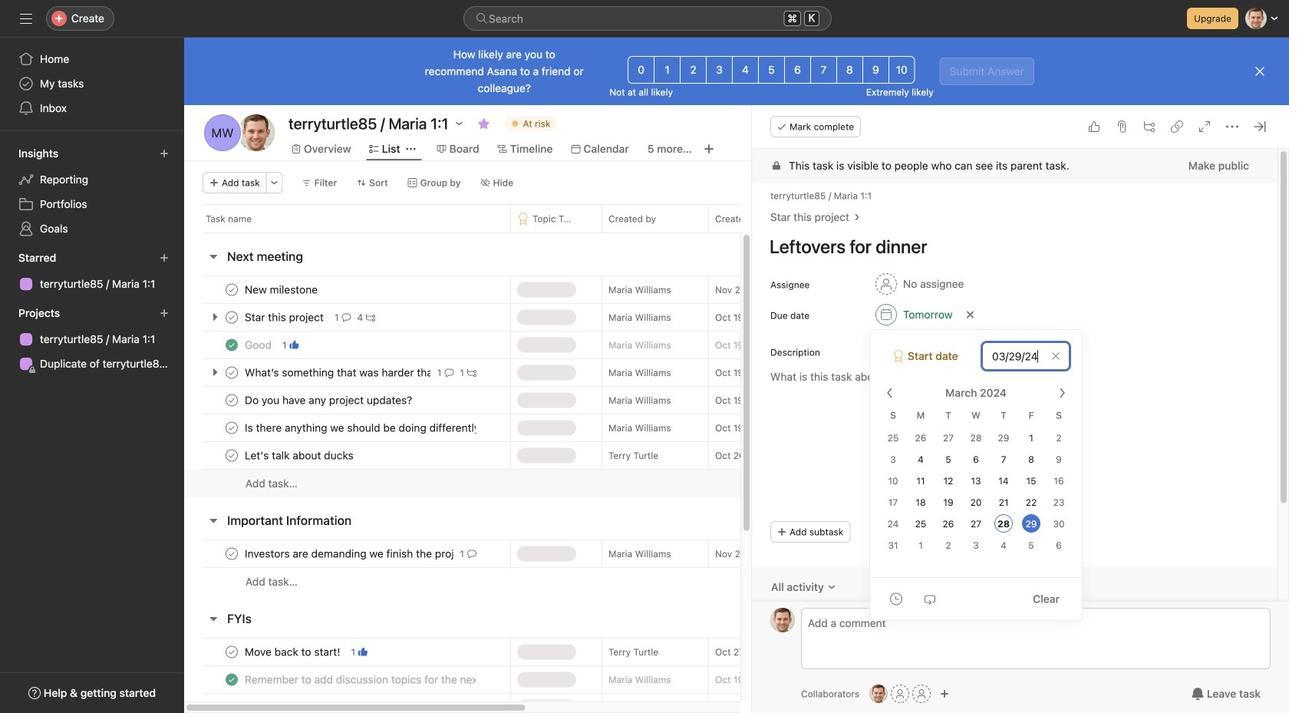 Task type: vqa. For each thing, say whether or not it's contained in the screenshot.
Task name text box inside Is there anything we should be doing differently? cell
yes



Task type: describe. For each thing, give the bounding box(es) containing it.
leftovers for dinner dialog
[[752, 105, 1289, 713]]

mark complete image for collapse task list for this group icon for header important information tree grid
[[223, 545, 241, 563]]

2 completed image from the top
[[223, 698, 241, 713]]

new insights image
[[160, 149, 169, 158]]

set to repeat image
[[924, 593, 936, 605]]

do you have any project updates? cell
[[184, 386, 510, 414]]

expand subtask list for the task star this project image
[[209, 311, 221, 323]]

completed checkbox for sixth task name text field from the top
[[223, 698, 241, 713]]

hide sidebar image
[[20, 12, 32, 25]]

0 likes. click to like this task image
[[1088, 120, 1101, 133]]

1 completed image from the top
[[223, 670, 241, 689]]

good cell
[[184, 331, 510, 359]]

mark complete checkbox inside "what's something that was harder than expected?" cell
[[223, 363, 241, 382]]

add or remove collaborators image
[[940, 689, 950, 698]]

expand subtask list for the task what's something that was harder than expected? image
[[209, 366, 221, 378]]

copy task link image
[[1171, 120, 1184, 133]]

open user profile image
[[771, 608, 795, 632]]

mark complete image for mark complete option within star this project cell
[[223, 308, 241, 327]]

completed image
[[223, 336, 241, 354]]

1 like. you liked this task image
[[358, 647, 368, 657]]

more actions for this task image
[[1226, 120, 1239, 133]]

clear due date image
[[1051, 352, 1061, 361]]

mark complete checkbox for the move back to start! cell on the bottom of the page
[[223, 643, 241, 661]]

mark complete checkbox for task name text box in do you have any project updates? cell
[[223, 391, 241, 409]]

full screen image
[[1199, 120, 1211, 133]]

task name text field for is there anything we should be doing differently? cell
[[242, 420, 477, 436]]

task name text field for new milestone cell
[[242, 282, 322, 297]]

all activity image
[[827, 583, 836, 592]]

task name text field inside the move back to start! cell
[[242, 644, 345, 660]]

next month image
[[1056, 387, 1068, 399]]

Search tasks, projects, and more text field
[[464, 6, 832, 31]]

starred element
[[0, 244, 184, 299]]

let's talk about ducks cell
[[184, 441, 510, 470]]

collapse task list for this group image for header fyis tree grid
[[207, 612, 220, 625]]

1 comment image inside investors are demanding we finish the project soon!! cell
[[467, 549, 477, 558]]

mark complete image for mark complete checkbox inside do you have any project updates? cell
[[223, 391, 241, 409]]

add items to starred image
[[160, 253, 169, 262]]



Task type: locate. For each thing, give the bounding box(es) containing it.
mark complete image inside new milestone cell
[[223, 281, 241, 299]]

completed checkbox inside good cell
[[223, 336, 241, 354]]

5 mark complete image from the top
[[223, 446, 241, 465]]

2 vertical spatial mark complete checkbox
[[223, 545, 241, 563]]

2 task name text field from the top
[[242, 337, 276, 353]]

0 vertical spatial completed image
[[223, 670, 241, 689]]

task name text field inside "what's something that was harder than expected?" cell
[[242, 365, 431, 380]]

mark complete image for mark complete option within the "what's something that was harder than expected?" cell
[[223, 363, 241, 382]]

1 vertical spatial mark complete checkbox
[[223, 446, 241, 465]]

more actions image
[[270, 178, 279, 187]]

2 task name text field from the top
[[242, 365, 431, 380]]

task name text field for do you have any project updates? cell
[[242, 393, 417, 408]]

Due date text field
[[982, 342, 1070, 370]]

5 task name text field from the top
[[242, 448, 358, 463]]

new project or portfolio image
[[160, 309, 169, 318]]

0 vertical spatial 1 comment image
[[342, 313, 351, 322]]

0 vertical spatial collapse task list for this group image
[[207, 250, 220, 262]]

collapse task list for this group image for header important information tree grid
[[207, 514, 220, 527]]

investors are demanding we finish the project soon!! cell
[[184, 540, 510, 568]]

1 like. you liked this task image
[[290, 340, 299, 350]]

mark complete checkbox inside star this project cell
[[223, 308, 241, 327]]

star this project cell
[[184, 303, 510, 332]]

mark complete image inside let's talk about ducks cell
[[223, 446, 241, 465]]

3 mark complete checkbox from the top
[[223, 545, 241, 563]]

header important information tree grid
[[184, 540, 1085, 596]]

4 task name text field from the top
[[242, 644, 345, 660]]

5 mark complete checkbox from the top
[[223, 643, 241, 661]]

mark complete image inside the move back to start! cell
[[223, 643, 241, 661]]

Mark complete checkbox
[[223, 391, 241, 409], [223, 446, 241, 465], [223, 545, 241, 563]]

remember to add discussion topics for the next meeting cell down the move back to start! cell on the bottom of the page
[[184, 693, 510, 713]]

2 mark complete checkbox from the top
[[223, 446, 241, 465]]

new milestone cell
[[184, 276, 510, 304]]

1 task name text field from the top
[[242, 310, 328, 325]]

mark complete checkbox for is there anything we should be doing differently? cell
[[223, 419, 241, 437]]

task name text field inside is there anything we should be doing differently? cell
[[242, 420, 477, 436]]

1 remember to add discussion topics for the next meeting cell from the top
[[184, 665, 510, 694]]

is there anything we should be doing differently? cell
[[184, 414, 510, 442]]

add time image
[[890, 593, 903, 605]]

add subtask image
[[1144, 120, 1156, 133]]

completed image
[[223, 670, 241, 689], [223, 698, 241, 713]]

option group
[[628, 56, 915, 84]]

1 vertical spatial 1 comment image
[[467, 549, 477, 558]]

mark complete checkbox for new milestone cell
[[223, 281, 241, 299]]

task name text field down is there anything we should be doing differently? cell
[[242, 448, 358, 463]]

close details image
[[1254, 120, 1266, 133]]

Completed checkbox
[[223, 336, 241, 354], [223, 670, 241, 689], [223, 698, 241, 713]]

task name text field right completed image
[[242, 337, 276, 353]]

1 comment image inside star this project cell
[[342, 313, 351, 322]]

main content inside "leftovers for dinner" dialog
[[752, 149, 1278, 713]]

1 horizontal spatial 1 comment image
[[467, 549, 477, 558]]

mark complete image for mark complete option within the the move back to start! cell
[[223, 643, 241, 661]]

0 vertical spatial mark complete checkbox
[[223, 391, 241, 409]]

projects element
[[0, 299, 184, 379]]

tab actions image
[[406, 144, 416, 154]]

3 collapse task list for this group image from the top
[[207, 612, 220, 625]]

2 remember to add discussion topics for the next meeting cell from the top
[[184, 693, 510, 713]]

mark complete image inside star this project cell
[[223, 308, 241, 327]]

task name text field inside investors are demanding we finish the project soon!! cell
[[242, 546, 454, 561]]

global element
[[0, 38, 184, 130]]

1 mark complete image from the top
[[223, 281, 241, 299]]

1 collapse task list for this group image from the top
[[207, 250, 220, 262]]

None radio
[[628, 56, 655, 84], [654, 56, 681, 84], [706, 56, 733, 84], [732, 56, 759, 84], [784, 56, 811, 84], [810, 56, 837, 84], [889, 56, 915, 84], [628, 56, 655, 84], [654, 56, 681, 84], [706, 56, 733, 84], [732, 56, 759, 84], [784, 56, 811, 84], [810, 56, 837, 84], [889, 56, 915, 84]]

task name text field inside star this project cell
[[242, 310, 328, 325]]

what's something that was harder than expected? cell
[[184, 358, 510, 387]]

4 subtasks image
[[366, 313, 375, 322]]

1 mark complete checkbox from the top
[[223, 281, 241, 299]]

mark complete image for mark complete option inside is there anything we should be doing differently? cell
[[223, 419, 241, 437]]

3 completed checkbox from the top
[[223, 698, 241, 713]]

mark complete checkbox inside the move back to start! cell
[[223, 643, 241, 661]]

task name text field up 1 like. you liked this task icon
[[242, 282, 322, 297]]

mark complete image for mark complete checkbox within let's talk about ducks cell
[[223, 446, 241, 465]]

mark complete image inside is there anything we should be doing differently? cell
[[223, 419, 241, 437]]

row
[[184, 204, 1085, 233], [203, 232, 1066, 233], [184, 276, 1085, 304], [184, 331, 1085, 359], [184, 358, 1085, 387], [184, 386, 1085, 414], [184, 414, 1085, 442], [184, 441, 1085, 470], [184, 469, 1085, 497], [184, 540, 1085, 568], [184, 567, 1085, 596], [184, 638, 1085, 666], [184, 665, 1085, 694], [184, 693, 1085, 713]]

task name text field up is there anything we should be doing differently? cell
[[242, 393, 417, 408]]

4 mark complete checkbox from the top
[[223, 419, 241, 437]]

collapse task list for this group image for header next meeting tree grid
[[207, 250, 220, 262]]

mark complete image inside do you have any project updates? cell
[[223, 391, 241, 409]]

2 collapse task list for this group image from the top
[[207, 514, 220, 527]]

completed checkbox for second task name text field from the bottom
[[223, 670, 241, 689]]

task name text field inside do you have any project updates? cell
[[242, 393, 417, 408]]

task name text field inside let's talk about ducks cell
[[242, 448, 358, 463]]

2 vertical spatial completed checkbox
[[223, 698, 241, 713]]

Mark complete checkbox
[[223, 281, 241, 299], [223, 308, 241, 327], [223, 363, 241, 382], [223, 419, 241, 437], [223, 643, 241, 661]]

2 mark complete checkbox from the top
[[223, 308, 241, 327]]

mark complete checkbox inside investors are demanding we finish the project soon!! cell
[[223, 545, 241, 563]]

1 mark complete checkbox from the top
[[223, 391, 241, 409]]

completed checkbox for task name text box inside the good cell
[[223, 336, 241, 354]]

3 task name text field from the top
[[242, 546, 454, 561]]

previous month image
[[884, 387, 896, 399]]

creation date for remember to add discussion topics for the next meeting cell
[[708, 693, 816, 713]]

mark complete checkbox for task name text box in let's talk about ducks cell
[[223, 446, 241, 465]]

task name text field inside new milestone cell
[[242, 282, 322, 297]]

main content
[[752, 149, 1278, 713]]

mark complete image for collapse task list for this group icon corresponding to header next meeting tree grid
[[223, 281, 241, 299]]

task name text field down do you have any project updates? cell
[[242, 420, 477, 436]]

1 vertical spatial completed checkbox
[[223, 670, 241, 689]]

remember to add discussion topics for the next meeting cell
[[184, 665, 510, 694], [184, 693, 510, 713]]

2 mark complete image from the top
[[223, 545, 241, 563]]

0 horizontal spatial 1 comment image
[[342, 313, 351, 322]]

2 completed checkbox from the top
[[223, 670, 241, 689]]

add or remove collaborators image
[[870, 685, 888, 703]]

3 mark complete image from the top
[[223, 391, 241, 409]]

1 vertical spatial collapse task list for this group image
[[207, 514, 220, 527]]

None field
[[464, 6, 832, 31]]

0 vertical spatial mark complete image
[[223, 281, 241, 299]]

5 task name text field from the top
[[242, 672, 477, 687]]

Task name text field
[[242, 310, 328, 325], [242, 365, 431, 380], [242, 546, 454, 561], [242, 644, 345, 660], [242, 672, 477, 687], [242, 700, 477, 713]]

move back to start! cell
[[184, 638, 510, 666]]

6 mark complete image from the top
[[223, 643, 241, 661]]

mark complete checkbox inside new milestone cell
[[223, 281, 241, 299]]

1 comment image
[[342, 313, 351, 322], [467, 549, 477, 558]]

1 vertical spatial completed image
[[223, 698, 241, 713]]

dismiss image
[[1254, 65, 1266, 78]]

0 vertical spatial completed checkbox
[[223, 336, 241, 354]]

4 task name text field from the top
[[242, 420, 477, 436]]

attachments: add a file to this task, leftovers for dinner image
[[1116, 120, 1128, 133]]

clear due date image
[[966, 310, 975, 319]]

1 mark complete image from the top
[[223, 308, 241, 327]]

2 vertical spatial collapse task list for this group image
[[207, 612, 220, 625]]

6 task name text field from the top
[[242, 700, 477, 713]]

mark complete image
[[223, 308, 241, 327], [223, 363, 241, 382], [223, 391, 241, 409], [223, 419, 241, 437], [223, 446, 241, 465], [223, 643, 241, 661]]

1 vertical spatial mark complete image
[[223, 545, 241, 563]]

mark complete image
[[223, 281, 241, 299], [223, 545, 241, 563]]

collapse task list for this group image
[[207, 250, 220, 262], [207, 514, 220, 527], [207, 612, 220, 625]]

1 completed checkbox from the top
[[223, 336, 241, 354]]

mark complete image inside investors are demanding we finish the project soon!! cell
[[223, 545, 241, 563]]

Task name text field
[[242, 282, 322, 297], [242, 337, 276, 353], [242, 393, 417, 408], [242, 420, 477, 436], [242, 448, 358, 463]]

2 mark complete image from the top
[[223, 363, 241, 382]]

3 mark complete checkbox from the top
[[223, 363, 241, 382]]

mark complete checkbox inside do you have any project updates? cell
[[223, 391, 241, 409]]

remove from starred image
[[478, 117, 490, 130]]

task name text field for let's talk about ducks cell
[[242, 448, 358, 463]]

mark complete checkbox inside let's talk about ducks cell
[[223, 446, 241, 465]]

mark complete checkbox for task name text field within investors are demanding we finish the project soon!! cell
[[223, 545, 241, 563]]

Task Name text field
[[760, 229, 1259, 264]]

3 task name text field from the top
[[242, 393, 417, 408]]

None radio
[[680, 56, 707, 84], [758, 56, 785, 84], [836, 56, 863, 84], [863, 56, 889, 84], [680, 56, 707, 84], [758, 56, 785, 84], [836, 56, 863, 84], [863, 56, 889, 84]]

mark complete checkbox inside is there anything we should be doing differently? cell
[[223, 419, 241, 437]]

4 mark complete image from the top
[[223, 419, 241, 437]]

1 task name text field from the top
[[242, 282, 322, 297]]

task name text field inside good cell
[[242, 337, 276, 353]]

header next meeting tree grid
[[184, 276, 1085, 497]]

remember to add discussion topics for the next meeting cell down 1 like. you liked this task image
[[184, 665, 510, 694]]

insights element
[[0, 140, 184, 244]]

task name text field for good cell
[[242, 337, 276, 353]]

header fyis tree grid
[[184, 638, 1085, 713]]



